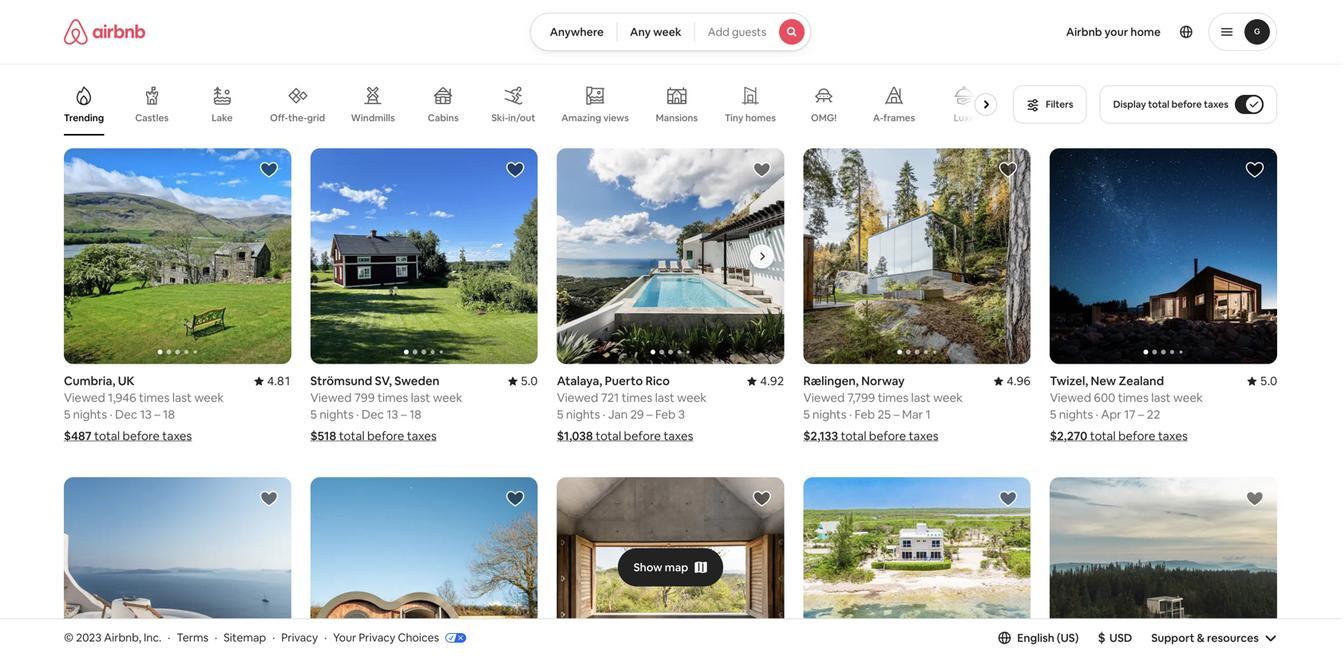 Task type: vqa. For each thing, say whether or not it's contained in the screenshot.
1st 24 from the left
no



Task type: locate. For each thing, give the bounding box(es) containing it.
5 up $518
[[310, 407, 317, 423]]

before inside cumbria, uk viewed 1,946 times last week 5 nights · dec 13 – 18 $487 total before taxes
[[123, 429, 160, 444]]

4.96
[[1007, 374, 1031, 389]]

viewed inside strömsund sv, sweden viewed 799 times last week 5 nights · dec 13 – 18 $518 total before taxes
[[310, 390, 352, 406]]

1 13 from the left
[[140, 407, 152, 423]]

before down 17 on the right bottom of the page
[[1119, 429, 1156, 444]]

terms link
[[177, 631, 208, 646]]

viewed down cumbria,
[[64, 390, 105, 406]]

nights inside twizel, new zealand viewed 600 times last week 5 nights · apr 17 – 22 $2,270 total before taxes
[[1059, 407, 1093, 423]]

·
[[110, 407, 112, 423], [356, 407, 359, 423], [849, 407, 852, 423], [603, 407, 606, 423], [1096, 407, 1099, 423], [168, 631, 170, 646], [215, 631, 217, 646], [272, 631, 275, 646], [324, 631, 327, 646]]

1 horizontal spatial dec
[[362, 407, 384, 423]]

lake
[[212, 112, 233, 124]]

· inside twizel, new zealand viewed 600 times last week 5 nights · apr 17 – 22 $2,270 total before taxes
[[1096, 407, 1099, 423]]

viewed down twizel,
[[1050, 390, 1091, 406]]

3 last from the left
[[911, 390, 931, 406]]

privacy
[[281, 631, 318, 646], [359, 631, 395, 646]]

times up the 25
[[878, 390, 909, 406]]

nights
[[73, 407, 107, 423], [320, 407, 354, 423], [813, 407, 847, 423], [566, 407, 600, 423], [1059, 407, 1093, 423]]

uk
[[118, 374, 135, 389]]

17
[[1124, 407, 1136, 423]]

tiny homes
[[725, 112, 776, 124]]

5 up the $1,038 at bottom
[[557, 407, 564, 423]]

0 horizontal spatial 13
[[140, 407, 152, 423]]

last inside atalaya, puerto rico viewed 721 times last week 5 nights · jan 29 – feb 3 $1,038 total before taxes
[[655, 390, 675, 406]]

total inside atalaya, puerto rico viewed 721 times last week 5 nights · jan 29 – feb 3 $1,038 total before taxes
[[596, 429, 621, 444]]

· inside rælingen, norway viewed 7,799 times last week 5 nights · feb 25 – mar 1 $2,133 total before taxes
[[849, 407, 852, 423]]

5.0
[[521, 374, 538, 389], [1260, 374, 1277, 389]]

before right display
[[1172, 98, 1202, 111]]

1 18 from the left
[[163, 407, 175, 423]]

4 times from the left
[[622, 390, 653, 406]]

feb down 7,799
[[855, 407, 875, 423]]

your privacy choices
[[333, 631, 439, 646]]

2 feb from the left
[[655, 407, 676, 423]]

times inside atalaya, puerto rico viewed 721 times last week 5 nights · jan 29 – feb 3 $1,038 total before taxes
[[622, 390, 653, 406]]

norway
[[861, 374, 905, 389]]

feb left the 3
[[655, 407, 676, 423]]

5 times from the left
[[1118, 390, 1149, 406]]

5 nights from the left
[[1059, 407, 1093, 423]]

times inside twizel, new zealand viewed 600 times last week 5 nights · apr 17 – 22 $2,270 total before taxes
[[1118, 390, 1149, 406]]

cumbria, uk viewed 1,946 times last week 5 nights · dec 13 – 18 $487 total before taxes
[[64, 374, 224, 444]]

5 – from the left
[[1138, 407, 1144, 423]]

3 5 from the left
[[804, 407, 810, 423]]

times for viewed 600 times last week
[[1118, 390, 1149, 406]]

times for viewed 721 times last week
[[622, 390, 653, 406]]

nights for viewed 600 times last week
[[1059, 407, 1093, 423]]

add to wishlist: puerto escondido, mexico image
[[752, 490, 772, 509]]

times right 1,946
[[139, 390, 170, 406]]

nights up $518
[[320, 407, 354, 423]]

4 nights from the left
[[566, 407, 600, 423]]

amazing views
[[561, 112, 629, 124]]

nights up $487
[[73, 407, 107, 423]]

windmills
[[351, 112, 395, 124]]

rico
[[646, 374, 670, 389]]

viewed inside twizel, new zealand viewed 600 times last week 5 nights · apr 17 – 22 $2,270 total before taxes
[[1050, 390, 1091, 406]]

last up 1
[[911, 390, 931, 406]]

3 – from the left
[[894, 407, 900, 423]]

© 2023 airbnb, inc. ·
[[64, 631, 170, 646]]

in/out
[[508, 112, 536, 124]]

2 13 from the left
[[387, 407, 398, 423]]

inc.
[[144, 631, 162, 646]]

1 feb from the left
[[855, 407, 875, 423]]

last down rico
[[655, 390, 675, 406]]

– inside atalaya, puerto rico viewed 721 times last week 5 nights · jan 29 – feb 3 $1,038 total before taxes
[[647, 407, 653, 423]]

1 5.0 from the left
[[521, 374, 538, 389]]

– inside strömsund sv, sweden viewed 799 times last week 5 nights · dec 13 – 18 $518 total before taxes
[[401, 407, 407, 423]]

1 viewed from the left
[[64, 390, 105, 406]]

viewed for viewed 721 times last week
[[557, 390, 598, 406]]

1 horizontal spatial feb
[[855, 407, 875, 423]]

your
[[1105, 25, 1128, 39]]

5 up "$2,270"
[[1050, 407, 1057, 423]]

taxes inside cumbria, uk viewed 1,946 times last week 5 nights · dec 13 – 18 $487 total before taxes
[[162, 429, 192, 444]]

ski-in/out
[[492, 112, 536, 124]]

0 horizontal spatial privacy
[[281, 631, 318, 646]]

4 last from the left
[[655, 390, 675, 406]]

resources
[[1207, 631, 1259, 646]]

4.81
[[267, 374, 291, 389]]

4 viewed from the left
[[557, 390, 598, 406]]

$2,133
[[804, 429, 838, 444]]

5 viewed from the left
[[1050, 390, 1091, 406]]

dec inside cumbria, uk viewed 1,946 times last week 5 nights · dec 13 – 18 $487 total before taxes
[[115, 407, 137, 423]]

13 inside cumbria, uk viewed 1,946 times last week 5 nights · dec 13 – 18 $487 total before taxes
[[140, 407, 152, 423]]

cumbria,
[[64, 374, 115, 389]]

taxes inside twizel, new zealand viewed 600 times last week 5 nights · apr 17 – 22 $2,270 total before taxes
[[1158, 429, 1188, 444]]

last down the sweden
[[411, 390, 430, 406]]

3 viewed from the left
[[804, 390, 845, 406]]

29
[[630, 407, 644, 423]]

2 times from the left
[[378, 390, 408, 406]]

2 dec from the left
[[362, 407, 384, 423]]

None search field
[[530, 13, 811, 51]]

display total before taxes
[[1114, 98, 1229, 111]]

before down the 25
[[869, 429, 906, 444]]

total right $518
[[339, 429, 365, 444]]

nights up the $1,038 at bottom
[[566, 407, 600, 423]]

viewed down strömsund
[[310, 390, 352, 406]]

(us)
[[1057, 631, 1079, 646]]

last inside twizel, new zealand viewed 600 times last week 5 nights · apr 17 – 22 $2,270 total before taxes
[[1152, 390, 1171, 406]]

– inside cumbria, uk viewed 1,946 times last week 5 nights · dec 13 – 18 $487 total before taxes
[[154, 407, 160, 423]]

1 horizontal spatial privacy
[[359, 631, 395, 646]]

721
[[601, 390, 619, 406]]

last right 1,946
[[172, 390, 192, 406]]

nights inside cumbria, uk viewed 1,946 times last week 5 nights · dec 13 – 18 $487 total before taxes
[[73, 407, 107, 423]]

twizel, new zealand viewed 600 times last week 5 nights · apr 17 – 22 $2,270 total before taxes
[[1050, 374, 1203, 444]]

privacy left your
[[281, 631, 318, 646]]

1 last from the left
[[172, 390, 192, 406]]

rælingen,
[[804, 374, 859, 389]]

1 times from the left
[[139, 390, 170, 406]]

1 horizontal spatial 13
[[387, 407, 398, 423]]

support
[[1152, 631, 1195, 646]]

total down apr
[[1090, 429, 1116, 444]]

group
[[64, 73, 1004, 136], [64, 149, 291, 365], [310, 149, 538, 365], [557, 149, 784, 365], [804, 149, 1031, 365], [1050, 149, 1277, 365], [64, 478, 291, 658], [310, 478, 538, 658], [557, 478, 784, 658], [804, 478, 1031, 658], [1050, 478, 1277, 658]]

– inside twizel, new zealand viewed 600 times last week 5 nights · apr 17 – 22 $2,270 total before taxes
[[1138, 407, 1144, 423]]

viewed inside cumbria, uk viewed 1,946 times last week 5 nights · dec 13 – 18 $487 total before taxes
[[64, 390, 105, 406]]

last for viewed 600 times last week
[[1152, 390, 1171, 406]]

nights inside strömsund sv, sweden viewed 799 times last week 5 nights · dec 13 – 18 $518 total before taxes
[[320, 407, 354, 423]]

3 nights from the left
[[813, 407, 847, 423]]

5.0 out of 5 average rating image
[[508, 374, 538, 389]]

total right $487
[[94, 429, 120, 444]]

nights for viewed 799 times last week
[[320, 407, 354, 423]]

feb inside atalaya, puerto rico viewed 721 times last week 5 nights · jan 29 – feb 3 $1,038 total before taxes
[[655, 407, 676, 423]]

nights up "$2,270"
[[1059, 407, 1093, 423]]

feb
[[855, 407, 875, 423], [655, 407, 676, 423]]

2 18 from the left
[[410, 407, 422, 423]]

times up 29
[[622, 390, 653, 406]]

week inside rælingen, norway viewed 7,799 times last week 5 nights · feb 25 – mar 1 $2,133 total before taxes
[[933, 390, 963, 406]]

add to wishlist: atalaya, puerto rico image
[[752, 160, 772, 180]]

3
[[678, 407, 685, 423]]

homes
[[746, 112, 776, 124]]

5 up $2,133
[[804, 407, 810, 423]]

privacy right your
[[359, 631, 395, 646]]

nights inside atalaya, puerto rico viewed 721 times last week 5 nights · jan 29 – feb 3 $1,038 total before taxes
[[566, 407, 600, 423]]

2 5.0 from the left
[[1260, 374, 1277, 389]]

18
[[163, 407, 175, 423], [410, 407, 422, 423]]

5
[[64, 407, 70, 423], [310, 407, 317, 423], [804, 407, 810, 423], [557, 407, 564, 423], [1050, 407, 1057, 423]]

4.96 out of 5 average rating image
[[994, 374, 1031, 389]]

any week
[[630, 25, 682, 39]]

last inside strömsund sv, sweden viewed 799 times last week 5 nights · dec 13 – 18 $518 total before taxes
[[411, 390, 430, 406]]

total inside rælingen, norway viewed 7,799 times last week 5 nights · feb 25 – mar 1 $2,133 total before taxes
[[841, 429, 867, 444]]

total right $2,133
[[841, 429, 867, 444]]

dec
[[115, 407, 137, 423], [362, 407, 384, 423]]

©
[[64, 631, 74, 646]]

2 nights from the left
[[320, 407, 354, 423]]

1 horizontal spatial 18
[[410, 407, 422, 423]]

before down 29
[[624, 429, 661, 444]]

4 – from the left
[[647, 407, 653, 423]]

18 inside cumbria, uk viewed 1,946 times last week 5 nights · dec 13 – 18 $487 total before taxes
[[163, 407, 175, 423]]

rælingen, norway viewed 7,799 times last week 5 nights · feb 25 – mar 1 $2,133 total before taxes
[[804, 374, 963, 444]]

2 – from the left
[[401, 407, 407, 423]]

viewed down rælingen,
[[804, 390, 845, 406]]

last for viewed 721 times last week
[[655, 390, 675, 406]]

add to wishlist: strömsund sv, sweden image
[[506, 160, 525, 180]]

2 last from the left
[[411, 390, 430, 406]]

5 inside atalaya, puerto rico viewed 721 times last week 5 nights · jan 29 – feb 3 $1,038 total before taxes
[[557, 407, 564, 423]]

total
[[1148, 98, 1170, 111], [94, 429, 120, 444], [339, 429, 365, 444], [841, 429, 867, 444], [596, 429, 621, 444], [1090, 429, 1116, 444]]

dec down 1,946
[[115, 407, 137, 423]]

strömsund
[[310, 374, 372, 389]]

2023
[[76, 631, 102, 646]]

5 inside twizel, new zealand viewed 600 times last week 5 nights · apr 17 – 22 $2,270 total before taxes
[[1050, 407, 1057, 423]]

before inside twizel, new zealand viewed 600 times last week 5 nights · apr 17 – 22 $2,270 total before taxes
[[1119, 429, 1156, 444]]

5 up $487
[[64, 407, 70, 423]]

times up 17 on the right bottom of the page
[[1118, 390, 1149, 406]]

airbnb,
[[104, 631, 141, 646]]

$
[[1098, 630, 1106, 647]]

cabins
[[428, 112, 459, 124]]

2 viewed from the left
[[310, 390, 352, 406]]

total down the jan
[[596, 429, 621, 444]]

before
[[1172, 98, 1202, 111], [123, 429, 160, 444], [367, 429, 404, 444], [869, 429, 906, 444], [624, 429, 661, 444], [1119, 429, 1156, 444]]

3 times from the left
[[878, 390, 909, 406]]

viewed inside rælingen, norway viewed 7,799 times last week 5 nights · feb 25 – mar 1 $2,133 total before taxes
[[804, 390, 845, 406]]

group containing off-the-grid
[[64, 73, 1004, 136]]

trending
[[64, 112, 104, 124]]

dec down 799 on the bottom
[[362, 407, 384, 423]]

none search field containing anywhere
[[530, 13, 811, 51]]

viewed
[[64, 390, 105, 406], [310, 390, 352, 406], [804, 390, 845, 406], [557, 390, 598, 406], [1050, 390, 1091, 406]]

1 horizontal spatial 5.0
[[1260, 374, 1277, 389]]

– inside rælingen, norway viewed 7,799 times last week 5 nights · feb 25 – mar 1 $2,133 total before taxes
[[894, 407, 900, 423]]

5 5 from the left
[[1050, 407, 1057, 423]]

anywhere button
[[530, 13, 617, 51]]

1 dec from the left
[[115, 407, 137, 423]]

grid
[[307, 112, 325, 124]]

1 5 from the left
[[64, 407, 70, 423]]

a-
[[873, 112, 884, 124]]

18 inside strömsund sv, sweden viewed 799 times last week 5 nights · dec 13 – 18 $518 total before taxes
[[410, 407, 422, 423]]

nights for viewed 721 times last week
[[566, 407, 600, 423]]

add to wishlist: oia, greece image
[[259, 490, 278, 509]]

nights up $2,133
[[813, 407, 847, 423]]

times down sv,
[[378, 390, 408, 406]]

· left the jan
[[603, 407, 606, 423]]

mansions
[[656, 112, 698, 124]]

viewed down "atalaya,"
[[557, 390, 598, 406]]

before down 799 on the bottom
[[367, 429, 404, 444]]

0 horizontal spatial feb
[[655, 407, 676, 423]]

off-
[[270, 112, 288, 124]]

amazing
[[561, 112, 601, 124]]

2 5 from the left
[[310, 407, 317, 423]]

times
[[139, 390, 170, 406], [378, 390, 408, 406], [878, 390, 909, 406], [622, 390, 653, 406], [1118, 390, 1149, 406]]

1 nights from the left
[[73, 407, 107, 423]]

· down 7,799
[[849, 407, 852, 423]]

0 horizontal spatial 5.0
[[521, 374, 538, 389]]

1 – from the left
[[154, 407, 160, 423]]

4 5 from the left
[[557, 407, 564, 423]]

13
[[140, 407, 152, 423], [387, 407, 398, 423]]

before inside rælingen, norway viewed 7,799 times last week 5 nights · feb 25 – mar 1 $2,133 total before taxes
[[869, 429, 906, 444]]

0 horizontal spatial dec
[[115, 407, 137, 423]]

$1,038
[[557, 429, 593, 444]]

· down 799 on the bottom
[[356, 407, 359, 423]]

5 last from the left
[[1152, 390, 1171, 406]]

viewed inside atalaya, puerto rico viewed 721 times last week 5 nights · jan 29 – feb 3 $1,038 total before taxes
[[557, 390, 598, 406]]

· down 1,946
[[110, 407, 112, 423]]

1,946
[[108, 390, 136, 406]]

home
[[1131, 25, 1161, 39]]

week inside cumbria, uk viewed 1,946 times last week 5 nights · dec 13 – 18 $487 total before taxes
[[194, 390, 224, 406]]

add to wishlist: maidenwells, uk image
[[506, 490, 525, 509]]

· left apr
[[1096, 407, 1099, 423]]

last up "22"
[[1152, 390, 1171, 406]]

times inside strömsund sv, sweden viewed 799 times last week 5 nights · dec 13 – 18 $518 total before taxes
[[378, 390, 408, 406]]

english (us) button
[[998, 631, 1079, 646]]

5 inside strömsund sv, sweden viewed 799 times last week 5 nights · dec 13 – 18 $518 total before taxes
[[310, 407, 317, 423]]

airbnb your home link
[[1057, 15, 1170, 49]]

before down 1,946
[[123, 429, 160, 444]]

add to wishlist: lac-beauport, canada image
[[1246, 490, 1265, 509]]

0 horizontal spatial 18
[[163, 407, 175, 423]]



Task type: describe. For each thing, give the bounding box(es) containing it.
5.0 out of 5 average rating image
[[1248, 374, 1277, 389]]

1
[[926, 407, 931, 423]]

map
[[665, 561, 688, 575]]

25
[[878, 407, 891, 423]]

airbnb your home
[[1066, 25, 1161, 39]]

twizel,
[[1050, 374, 1088, 389]]

$2,270
[[1050, 429, 1088, 444]]

viewed for viewed 799 times last week
[[310, 390, 352, 406]]

· inside strömsund sv, sweden viewed 799 times last week 5 nights · dec 13 – 18 $518 total before taxes
[[356, 407, 359, 423]]

terms
[[177, 631, 208, 646]]

· inside cumbria, uk viewed 1,946 times last week 5 nights · dec 13 – 18 $487 total before taxes
[[110, 407, 112, 423]]

$ usd
[[1098, 630, 1132, 647]]

last for viewed 799 times last week
[[411, 390, 430, 406]]

add
[[708, 25, 730, 39]]

castles
[[135, 112, 169, 124]]

· left your
[[324, 631, 327, 646]]

total inside strömsund sv, sweden viewed 799 times last week 5 nights · dec 13 – 18 $518 total before taxes
[[339, 429, 365, 444]]

usd
[[1110, 631, 1132, 646]]

4.92
[[760, 374, 784, 389]]

atalaya, puerto rico viewed 721 times last week 5 nights · jan 29 – feb 3 $1,038 total before taxes
[[557, 374, 707, 444]]

sweden
[[395, 374, 440, 389]]

taxes inside atalaya, puerto rico viewed 721 times last week 5 nights · jan 29 – feb 3 $1,038 total before taxes
[[664, 429, 693, 444]]

22
[[1147, 407, 1161, 423]]

5 for viewed 799 times last week
[[310, 407, 317, 423]]

times for viewed 799 times last week
[[378, 390, 408, 406]]

7,799
[[848, 390, 875, 406]]

week inside atalaya, puerto rico viewed 721 times last week 5 nights · jan 29 – feb 3 $1,038 total before taxes
[[677, 390, 707, 406]]

anywhere
[[550, 25, 604, 39]]

zealand
[[1119, 374, 1164, 389]]

add to wishlist: rælingen, norway image
[[999, 160, 1018, 180]]

privacy link
[[281, 631, 318, 646]]

2 privacy from the left
[[359, 631, 395, 646]]

support & resources
[[1152, 631, 1259, 646]]

apr
[[1101, 407, 1122, 423]]

before inside strömsund sv, sweden viewed 799 times last week 5 nights · dec 13 – 18 $518 total before taxes
[[367, 429, 404, 444]]

strömsund sv, sweden viewed 799 times last week 5 nights · dec 13 – 18 $518 total before taxes
[[310, 374, 463, 444]]

mar
[[902, 407, 923, 423]]

add to wishlist: north side, cayman islands image
[[999, 490, 1018, 509]]

show map button
[[618, 549, 724, 587]]

5 inside rælingen, norway viewed 7,799 times last week 5 nights · feb 25 – mar 1 $2,133 total before taxes
[[804, 407, 810, 423]]

$487
[[64, 429, 92, 444]]

any week button
[[617, 13, 695, 51]]

english (us)
[[1017, 631, 1079, 646]]

600
[[1094, 390, 1116, 406]]

add to wishlist: cumbria, uk image
[[259, 160, 278, 180]]

&
[[1197, 631, 1205, 646]]

nights inside rælingen, norway viewed 7,799 times last week 5 nights · feb 25 – mar 1 $2,133 total before taxes
[[813, 407, 847, 423]]

times inside rælingen, norway viewed 7,799 times last week 5 nights · feb 25 – mar 1 $2,133 total before taxes
[[878, 390, 909, 406]]

week inside twizel, new zealand viewed 600 times last week 5 nights · apr 17 – 22 $2,270 total before taxes
[[1174, 390, 1203, 406]]

last inside cumbria, uk viewed 1,946 times last week 5 nights · dec 13 – 18 $487 total before taxes
[[172, 390, 192, 406]]

display
[[1114, 98, 1146, 111]]

sitemap link
[[224, 631, 266, 646]]

total inside twizel, new zealand viewed 600 times last week 5 nights · apr 17 – 22 $2,270 total before taxes
[[1090, 429, 1116, 444]]

sv,
[[375, 374, 392, 389]]

new
[[1091, 374, 1116, 389]]

5 inside cumbria, uk viewed 1,946 times last week 5 nights · dec 13 – 18 $487 total before taxes
[[64, 407, 70, 423]]

dec inside strömsund sv, sweden viewed 799 times last week 5 nights · dec 13 – 18 $518 total before taxes
[[362, 407, 384, 423]]

total right display
[[1148, 98, 1170, 111]]

· inside atalaya, puerto rico viewed 721 times last week 5 nights · jan 29 – feb 3 $1,038 total before taxes
[[603, 407, 606, 423]]

1 privacy from the left
[[281, 631, 318, 646]]

tiny
[[725, 112, 744, 124]]

puerto
[[605, 374, 643, 389]]

feb inside rælingen, norway viewed 7,799 times last week 5 nights · feb 25 – mar 1 $2,133 total before taxes
[[855, 407, 875, 423]]

total inside cumbria, uk viewed 1,946 times last week 5 nights · dec 13 – 18 $487 total before taxes
[[94, 429, 120, 444]]

5 for viewed 600 times last week
[[1050, 407, 1057, 423]]

· right the terms
[[215, 631, 217, 646]]

week inside strömsund sv, sweden viewed 799 times last week 5 nights · dec 13 – 18 $518 total before taxes
[[433, 390, 463, 406]]

the-
[[288, 112, 307, 124]]

your
[[333, 631, 356, 646]]

off-the-grid
[[270, 112, 325, 124]]

– for viewed 600 times last week
[[1138, 407, 1144, 423]]

– for viewed 799 times last week
[[401, 407, 407, 423]]

5 for viewed 721 times last week
[[557, 407, 564, 423]]

ski-
[[492, 112, 508, 124]]

5.0 for strömsund sv, sweden viewed 799 times last week 5 nights · dec 13 – 18 $518 total before taxes
[[521, 374, 538, 389]]

13 inside strömsund sv, sweden viewed 799 times last week 5 nights · dec 13 – 18 $518 total before taxes
[[387, 407, 398, 423]]

add guests
[[708, 25, 767, 39]]

add guests button
[[694, 13, 811, 51]]

4.81 out of 5 average rating image
[[254, 374, 291, 389]]

any
[[630, 25, 651, 39]]

omg!
[[811, 112, 837, 124]]

profile element
[[830, 0, 1277, 64]]

799
[[354, 390, 375, 406]]

4.92 out of 5 average rating image
[[747, 374, 784, 389]]

5.0 for twizel, new zealand viewed 600 times last week 5 nights · apr 17 – 22 $2,270 total before taxes
[[1260, 374, 1277, 389]]

guests
[[732, 25, 767, 39]]

taxes inside strömsund sv, sweden viewed 799 times last week 5 nights · dec 13 – 18 $518 total before taxes
[[407, 429, 437, 444]]

luxe
[[954, 112, 975, 124]]

airbnb
[[1066, 25, 1102, 39]]

viewed for viewed 600 times last week
[[1050, 390, 1091, 406]]

show
[[634, 561, 663, 575]]

before inside atalaya, puerto rico viewed 721 times last week 5 nights · jan 29 – feb 3 $1,038 total before taxes
[[624, 429, 661, 444]]

· left privacy link
[[272, 631, 275, 646]]

taxes inside rælingen, norway viewed 7,799 times last week 5 nights · feb 25 – mar 1 $2,133 total before taxes
[[909, 429, 939, 444]]

your privacy choices link
[[333, 631, 466, 647]]

filters
[[1046, 98, 1074, 111]]

sitemap
[[224, 631, 266, 646]]

support & resources button
[[1152, 631, 1277, 646]]

last inside rælingen, norway viewed 7,799 times last week 5 nights · feb 25 – mar 1 $2,133 total before taxes
[[911, 390, 931, 406]]

english
[[1017, 631, 1055, 646]]

week inside button
[[653, 25, 682, 39]]

choices
[[398, 631, 439, 646]]

· right inc.
[[168, 631, 170, 646]]

show map
[[634, 561, 688, 575]]

times inside cumbria, uk viewed 1,946 times last week 5 nights · dec 13 – 18 $487 total before taxes
[[139, 390, 170, 406]]

$518
[[310, 429, 336, 444]]

add to wishlist: twizel, new zealand image
[[1246, 160, 1265, 180]]

filters button
[[1013, 85, 1087, 124]]

views
[[603, 112, 629, 124]]

terms · sitemap · privacy ·
[[177, 631, 327, 646]]

a-frames
[[873, 112, 915, 124]]

frames
[[884, 112, 915, 124]]

atalaya,
[[557, 374, 602, 389]]

– for viewed 721 times last week
[[647, 407, 653, 423]]



